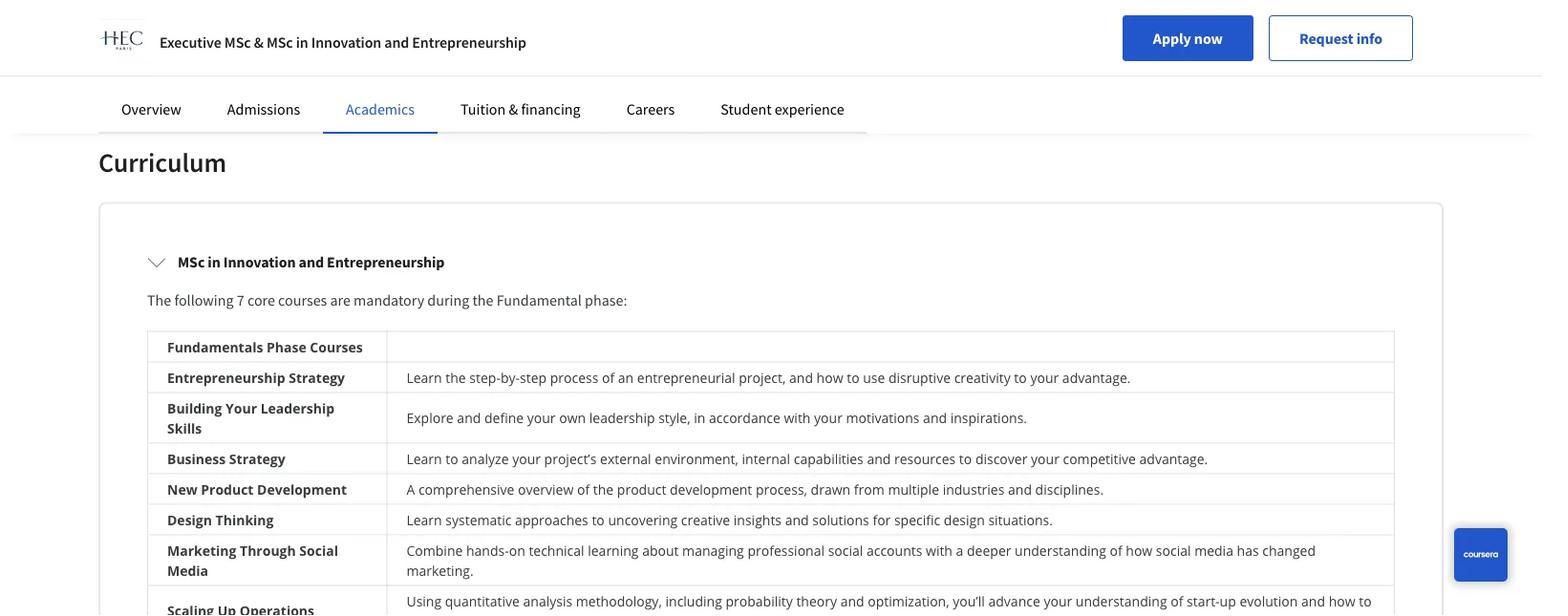 Task type: vqa. For each thing, say whether or not it's contained in the screenshot.
motivations
yes



Task type: describe. For each thing, give the bounding box(es) containing it.
msc in innovation and entrepreneurship button
[[132, 236, 1410, 289]]

through
[[240, 542, 296, 560]]

quantitative
[[445, 592, 520, 610]]

process,
[[756, 480, 807, 499]]

your up disciplines.
[[1031, 450, 1060, 468]]

0 horizontal spatial advantage.
[[1062, 369, 1131, 387]]

learn the step-by-step process of an entrepreneurial project, and how to use disruptive creativity to your advantage.
[[407, 369, 1131, 387]]

and right the project,
[[789, 369, 813, 387]]

and right evolution at the right of the page
[[1301, 592, 1325, 610]]

motivations
[[846, 409, 920, 427]]

7
[[237, 291, 244, 310]]

the
[[147, 291, 171, 310]]

systematic
[[446, 511, 512, 529]]

courses
[[278, 291, 327, 310]]

uncovering
[[608, 511, 678, 529]]

project,
[[739, 369, 786, 387]]

of inside "combine hands-on technical learning about managing professional social accounts with a deeper understanding of how social media has changed marketing."
[[1110, 542, 1122, 560]]

a
[[407, 480, 415, 499]]

core
[[247, 291, 275, 310]]

disruptive
[[889, 369, 951, 387]]

new product development
[[167, 480, 347, 499]]

own
[[559, 409, 586, 427]]

careers
[[626, 99, 675, 118]]

1 horizontal spatial msc
[[224, 32, 251, 52]]

by-
[[501, 369, 520, 387]]

use
[[863, 369, 885, 387]]

multiple
[[888, 480, 939, 499]]

1 horizontal spatial advantage.
[[1140, 450, 1208, 468]]

innovation inside dropdown button
[[223, 253, 296, 272]]

and up professional
[[785, 511, 809, 529]]

combine
[[407, 542, 463, 560]]

marketing through social media
[[167, 542, 338, 580]]

phase:
[[585, 291, 627, 310]]

1 social from the left
[[828, 542, 863, 560]]

design
[[944, 511, 985, 529]]

development
[[257, 480, 347, 499]]

analyze
[[462, 450, 509, 468]]

thinking
[[216, 511, 274, 529]]

msc inside msc in innovation and entrepreneurship dropdown button
[[178, 253, 205, 272]]

0 horizontal spatial &
[[254, 32, 264, 52]]

strategy for entrepreneurship strategy
[[289, 369, 345, 387]]

fundamentals phase courses
[[167, 338, 363, 356]]

understanding inside the 'using quantitative analysis methodology, including probability theory and optimization, you'll advance your understanding of start-up evolution and how to scale business operations.'
[[1076, 592, 1167, 610]]

competitive
[[1063, 450, 1136, 468]]

from
[[854, 480, 885, 499]]

your up overview
[[512, 450, 541, 468]]

situations.
[[988, 511, 1053, 529]]

design
[[167, 511, 212, 529]]

explore
[[407, 409, 454, 427]]

including
[[666, 592, 722, 610]]

specific
[[894, 511, 940, 529]]

0 vertical spatial the
[[472, 291, 494, 310]]

and right theory
[[841, 592, 864, 610]]

apply now button
[[1123, 15, 1254, 61]]

a comprehensive overview of the product development process, drawn from multiple industries and disciplines.
[[407, 480, 1104, 499]]

define
[[484, 409, 524, 427]]

evolution
[[1240, 592, 1298, 610]]

theory
[[796, 592, 837, 610]]

technical
[[529, 542, 584, 560]]

0 vertical spatial entrepreneurship
[[412, 32, 526, 52]]

skills
[[167, 419, 202, 437]]

methodology,
[[576, 592, 662, 610]]

changed
[[1263, 542, 1316, 560]]

courses
[[310, 338, 363, 356]]

to inside the 'using quantitative analysis methodology, including probability theory and optimization, you'll advance your understanding of start-up evolution and how to scale business operations.'
[[1359, 592, 1372, 610]]

apply now
[[1153, 29, 1223, 48]]

design thinking
[[167, 511, 274, 529]]

msc in innovation and entrepreneurship
[[178, 253, 445, 272]]

probability
[[726, 592, 793, 610]]

student experience link
[[721, 99, 844, 118]]

product
[[617, 480, 666, 499]]

resources
[[894, 450, 956, 468]]

learn for learn to analyze your project's external environment, internal capabilities and resources to discover your competitive advantage.
[[407, 450, 442, 468]]

capabilities
[[794, 450, 864, 468]]

following
[[174, 291, 234, 310]]

marketing.
[[407, 562, 474, 580]]

now
[[1194, 29, 1223, 48]]

business
[[441, 612, 496, 616]]

building
[[167, 399, 222, 417]]

and up situations.
[[1008, 480, 1032, 499]]

business
[[167, 450, 226, 468]]

disciplines.
[[1035, 480, 1104, 499]]

academics link
[[346, 99, 415, 118]]

approaches
[[515, 511, 588, 529]]

managing
[[682, 542, 744, 560]]

operations.
[[499, 612, 570, 616]]

step
[[520, 369, 547, 387]]

overview link
[[121, 99, 181, 118]]

your up capabilities
[[814, 409, 843, 427]]

2 horizontal spatial in
[[694, 409, 706, 427]]

inspirations.
[[951, 409, 1027, 427]]

marketing
[[167, 542, 236, 560]]

analysis
[[523, 592, 573, 610]]

info
[[1357, 29, 1383, 48]]

and up from
[[867, 450, 891, 468]]

are
[[330, 291, 351, 310]]

your left own
[[527, 409, 556, 427]]



Task type: locate. For each thing, give the bounding box(es) containing it.
learning
[[588, 542, 639, 560]]

strategy up new product development
[[229, 450, 285, 468]]

your right advance
[[1044, 592, 1072, 610]]

with up learn to analyze your project's external environment, internal capabilities and resources to discover your competitive advantage.
[[784, 409, 811, 427]]

and up resources
[[923, 409, 947, 427]]

entrepreneurship inside dropdown button
[[327, 253, 445, 272]]

in up the following
[[208, 253, 220, 272]]

in inside dropdown button
[[208, 253, 220, 272]]

of left an
[[602, 369, 615, 387]]

advance
[[988, 592, 1040, 610]]

2 horizontal spatial msc
[[267, 32, 293, 52]]

learn for learn the step-by-step process of an entrepreneurial project, and how to use disruptive creativity to your advantage.
[[407, 369, 442, 387]]

leadership
[[589, 409, 655, 427]]

1 vertical spatial understanding
[[1076, 592, 1167, 610]]

tuition & financing link
[[461, 99, 581, 118]]

entrepreneurship down fundamentals
[[167, 369, 285, 387]]

how left use
[[817, 369, 843, 387]]

& up admissions link
[[254, 32, 264, 52]]

of down project's
[[577, 480, 590, 499]]

1 horizontal spatial in
[[296, 32, 308, 52]]

1 vertical spatial advantage.
[[1140, 450, 1208, 468]]

student experience
[[721, 99, 844, 118]]

explore and define your own leadership style, in accordance with your motivations and inspirations.
[[407, 409, 1027, 427]]

1 vertical spatial strategy
[[229, 450, 285, 468]]

0 horizontal spatial how
[[817, 369, 843, 387]]

0 horizontal spatial strategy
[[229, 450, 285, 468]]

request info
[[1299, 29, 1383, 48]]

2 vertical spatial how
[[1329, 592, 1356, 610]]

1 vertical spatial entrepreneurship
[[327, 253, 445, 272]]

0 vertical spatial with
[[784, 409, 811, 427]]

executive
[[160, 32, 221, 52]]

0 horizontal spatial in
[[208, 253, 220, 272]]

strategy for business strategy
[[229, 450, 285, 468]]

step-
[[469, 369, 501, 387]]

1 vertical spatial the
[[446, 369, 466, 387]]

start-
[[1187, 592, 1220, 610]]

financing
[[521, 99, 581, 118]]

deeper
[[967, 542, 1011, 560]]

the down external at the bottom left of page
[[593, 480, 614, 499]]

the following 7 core courses are mandatory during the fundamental phase:
[[147, 291, 627, 310]]

tuition
[[461, 99, 506, 118]]

2 vertical spatial learn
[[407, 511, 442, 529]]

project's
[[544, 450, 597, 468]]

innovation up core
[[223, 253, 296, 272]]

0 vertical spatial understanding
[[1015, 542, 1106, 560]]

creativity
[[954, 369, 1011, 387]]

0 vertical spatial innovation
[[311, 32, 381, 52]]

optimization,
[[868, 592, 949, 610]]

1 horizontal spatial with
[[926, 542, 953, 560]]

creative
[[681, 511, 730, 529]]

leadership
[[261, 399, 334, 417]]

fundamental
[[497, 291, 582, 310]]

learn up combine
[[407, 511, 442, 529]]

0 horizontal spatial innovation
[[223, 253, 296, 272]]

using
[[407, 592, 442, 610]]

advantage. up competitive
[[1062, 369, 1131, 387]]

0 vertical spatial advantage.
[[1062, 369, 1131, 387]]

social
[[299, 542, 338, 560]]

learn to analyze your project's external environment, internal capabilities and resources to discover your competitive advantage.
[[407, 450, 1208, 468]]

in up admissions
[[296, 32, 308, 52]]

the right during
[[472, 291, 494, 310]]

external
[[600, 450, 651, 468]]

you'll
[[953, 592, 985, 610]]

apply
[[1153, 29, 1191, 48]]

1 horizontal spatial how
[[1126, 542, 1153, 560]]

your
[[1030, 369, 1059, 387], [527, 409, 556, 427], [814, 409, 843, 427], [512, 450, 541, 468], [1031, 450, 1060, 468], [1044, 592, 1072, 610]]

social left media
[[1156, 542, 1191, 560]]

3 learn from the top
[[407, 511, 442, 529]]

how inside "combine hands-on technical learning about managing professional social accounts with a deeper understanding of how social media has changed marketing."
[[1126, 542, 1153, 560]]

curriculum
[[98, 145, 226, 179]]

media
[[1195, 542, 1234, 560]]

how
[[817, 369, 843, 387], [1126, 542, 1153, 560], [1329, 592, 1356, 610]]

msc up admissions link
[[267, 32, 293, 52]]

learn
[[407, 369, 442, 387], [407, 450, 442, 468], [407, 511, 442, 529]]

social down solutions
[[828, 542, 863, 560]]

hec paris logo image
[[98, 19, 144, 65]]

an
[[618, 369, 634, 387]]

0 horizontal spatial msc
[[178, 253, 205, 272]]

discover
[[976, 450, 1028, 468]]

of
[[602, 369, 615, 387], [577, 480, 590, 499], [1110, 542, 1122, 560], [1171, 592, 1183, 610]]

learn up a
[[407, 450, 442, 468]]

0 horizontal spatial the
[[446, 369, 466, 387]]

entrepreneurship up tuition
[[412, 32, 526, 52]]

request
[[1299, 29, 1354, 48]]

2 vertical spatial entrepreneurship
[[167, 369, 285, 387]]

how left media
[[1126, 542, 1153, 560]]

advantage. right competitive
[[1140, 450, 1208, 468]]

2 social from the left
[[1156, 542, 1191, 560]]

and up courses
[[299, 253, 324, 272]]

and left define
[[457, 409, 481, 427]]

hands-
[[466, 542, 509, 560]]

1 horizontal spatial strategy
[[289, 369, 345, 387]]

1 horizontal spatial the
[[472, 291, 494, 310]]

combine hands-on technical learning about managing professional social accounts with a deeper understanding of how social media has changed marketing.
[[407, 542, 1316, 580]]

media
[[167, 562, 208, 580]]

1 vertical spatial learn
[[407, 450, 442, 468]]

0 horizontal spatial with
[[784, 409, 811, 427]]

learn up explore
[[407, 369, 442, 387]]

strategy
[[289, 369, 345, 387], [229, 450, 285, 468]]

and inside dropdown button
[[299, 253, 324, 272]]

academics
[[346, 99, 415, 118]]

request info button
[[1269, 15, 1413, 61]]

admissions link
[[227, 99, 300, 118]]

0 horizontal spatial social
[[828, 542, 863, 560]]

1 vertical spatial &
[[509, 99, 518, 118]]

careers link
[[626, 99, 675, 118]]

student
[[721, 99, 772, 118]]

insights
[[734, 511, 782, 529]]

how inside the 'using quantitative analysis methodology, including probability theory and optimization, you'll advance your understanding of start-up evolution and how to scale business operations.'
[[1329, 592, 1356, 610]]

with
[[784, 409, 811, 427], [926, 542, 953, 560]]

fundamentals
[[167, 338, 263, 356]]

understanding down situations.
[[1015, 542, 1106, 560]]

up
[[1220, 592, 1236, 610]]

solutions
[[812, 511, 869, 529]]

and up academics
[[384, 32, 409, 52]]

understanding inside "combine hands-on technical learning about managing professional social accounts with a deeper understanding of how social media has changed marketing."
[[1015, 542, 1106, 560]]

2 learn from the top
[[407, 450, 442, 468]]

entrepreneurial
[[637, 369, 735, 387]]

with inside "combine hands-on technical learning about managing professional social accounts with a deeper understanding of how social media has changed marketing."
[[926, 542, 953, 560]]

msc up the following
[[178, 253, 205, 272]]

and
[[384, 32, 409, 52], [299, 253, 324, 272], [789, 369, 813, 387], [457, 409, 481, 427], [923, 409, 947, 427], [867, 450, 891, 468], [1008, 480, 1032, 499], [785, 511, 809, 529], [841, 592, 864, 610], [1301, 592, 1325, 610]]

0 vertical spatial &
[[254, 32, 264, 52]]

accounts
[[867, 542, 922, 560]]

tuition & financing
[[461, 99, 581, 118]]

admissions
[[227, 99, 300, 118]]

your inside the 'using quantitative analysis methodology, including probability theory and optimization, you'll advance your understanding of start-up evolution and how to scale business operations.'
[[1044, 592, 1072, 610]]

scale
[[407, 612, 438, 616]]

advantage.
[[1062, 369, 1131, 387], [1140, 450, 1208, 468]]

the left "step-"
[[446, 369, 466, 387]]

the
[[472, 291, 494, 310], [446, 369, 466, 387], [593, 480, 614, 499]]

with left 'a'
[[926, 542, 953, 560]]

overview
[[518, 480, 574, 499]]

2 horizontal spatial the
[[593, 480, 614, 499]]

0 vertical spatial how
[[817, 369, 843, 387]]

of inside the 'using quantitative analysis methodology, including probability theory and optimization, you'll advance your understanding of start-up evolution and how to scale business operations.'
[[1171, 592, 1183, 610]]

how right evolution at the right of the page
[[1329, 592, 1356, 610]]

of down competitive
[[1110, 542, 1122, 560]]

learn for learn systematic approaches to uncovering creative insights and solutions for specific design situations.
[[407, 511, 442, 529]]

1 horizontal spatial social
[[1156, 542, 1191, 560]]

msc right the executive
[[224, 32, 251, 52]]

innovation
[[311, 32, 381, 52], [223, 253, 296, 272]]

1 vertical spatial in
[[208, 253, 220, 272]]

strategy up 'leadership'
[[289, 369, 345, 387]]

understanding left start-
[[1076, 592, 1167, 610]]

overview
[[121, 99, 181, 118]]

to
[[847, 369, 860, 387], [1014, 369, 1027, 387], [446, 450, 458, 468], [959, 450, 972, 468], [592, 511, 605, 529], [1359, 592, 1372, 610]]

about
[[642, 542, 679, 560]]

mandatory
[[354, 291, 424, 310]]

has
[[1237, 542, 1259, 560]]

of left start-
[[1171, 592, 1183, 610]]

for
[[873, 511, 891, 529]]

2 horizontal spatial how
[[1329, 592, 1356, 610]]

innovation up academics
[[311, 32, 381, 52]]

entrepreneurship strategy
[[167, 369, 345, 387]]

social
[[828, 542, 863, 560], [1156, 542, 1191, 560]]

product
[[201, 480, 254, 499]]

in right style,
[[694, 409, 706, 427]]

0 vertical spatial in
[[296, 32, 308, 52]]

0 vertical spatial learn
[[407, 369, 442, 387]]

learn systematic approaches to uncovering creative insights and solutions for specific design situations.
[[407, 511, 1053, 529]]

0 vertical spatial strategy
[[289, 369, 345, 387]]

1 vertical spatial with
[[926, 542, 953, 560]]

1 learn from the top
[[407, 369, 442, 387]]

2 vertical spatial the
[[593, 480, 614, 499]]

environment,
[[655, 450, 739, 468]]

entrepreneurship up the following 7 core courses are mandatory during the fundamental phase:
[[327, 253, 445, 272]]

understanding
[[1015, 542, 1106, 560], [1076, 592, 1167, 610]]

1 horizontal spatial innovation
[[311, 32, 381, 52]]

1 vertical spatial innovation
[[223, 253, 296, 272]]

your right "creativity"
[[1030, 369, 1059, 387]]

1 horizontal spatial &
[[509, 99, 518, 118]]

& right tuition
[[509, 99, 518, 118]]

1 vertical spatial how
[[1126, 542, 1153, 560]]

2 vertical spatial in
[[694, 409, 706, 427]]



